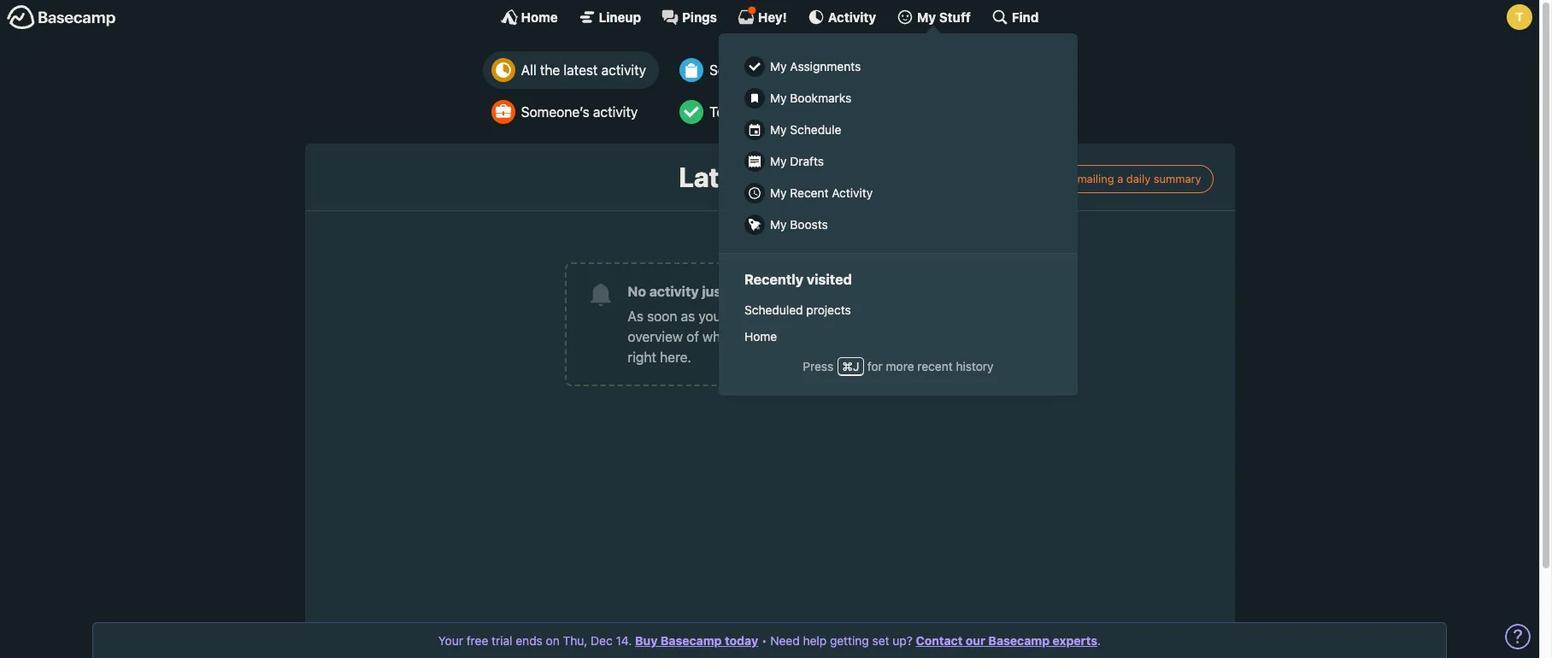 Task type: vqa. For each thing, say whether or not it's contained in the screenshot.
the "Switch accounts" image
yes



Task type: locate. For each thing, give the bounding box(es) containing it.
my up my bookmarks
[[770, 59, 787, 74]]

you
[[699, 309, 721, 324], [843, 309, 865, 324]]

the left ball
[[749, 309, 769, 324]]

1 vertical spatial home
[[744, 329, 777, 344]]

home link up all
[[501, 9, 558, 26]]

1 vertical spatial activity
[[593, 104, 638, 120]]

my left stuff
[[918, 9, 936, 24]]

1 vertical spatial someone's
[[521, 104, 590, 120]]

completed
[[813, 104, 879, 120]]

1 horizontal spatial you
[[843, 309, 865, 324]]

0 horizontal spatial the
[[540, 62, 560, 78]]

0 horizontal spatial you
[[699, 309, 721, 324]]

set
[[873, 634, 890, 648]]

you left can
[[843, 309, 865, 324]]

1 horizontal spatial get
[[895, 309, 915, 324]]

ends
[[516, 634, 543, 648]]

home inside recently visited pages element
[[744, 329, 777, 344]]

my left drafts at the top of page
[[770, 154, 787, 168]]

find button
[[992, 9, 1039, 26]]

need
[[771, 634, 800, 648]]

basecamp right 'our'
[[989, 634, 1050, 648]]

basecamp right buy
[[661, 634, 722, 648]]

hey! button
[[738, 6, 787, 26]]

tara image
[[1507, 4, 1533, 30]]

home link up more
[[736, 323, 1061, 350]]

activity for no activity just yet
[[650, 284, 699, 300]]

my for my assignments
[[770, 59, 787, 74]]

my down added
[[770, 122, 787, 137]]

on
[[546, 634, 560, 648]]

home up all
[[521, 9, 558, 24]]

0 vertical spatial home
[[521, 9, 558, 24]]

dec
[[591, 634, 613, 648]]

1 vertical spatial the
[[749, 309, 769, 324]]

2 horizontal spatial basecamp
[[989, 634, 1050, 648]]

recently
[[744, 271, 803, 287]]

contact
[[916, 634, 963, 648]]

my for my boosts
[[770, 217, 787, 232]]

assignments
[[790, 59, 861, 74]]

projects
[[806, 303, 851, 317]]

activity right latest
[[602, 62, 646, 78]]

a
[[1118, 171, 1124, 185]]

emailing
[[1071, 171, 1115, 185]]

0 vertical spatial the
[[540, 62, 560, 78]]

all the latest activity link
[[483, 51, 659, 89]]

activity down all the latest activity
[[593, 104, 638, 120]]

my boosts
[[770, 217, 828, 232]]

1 horizontal spatial basecamp
[[861, 330, 925, 345]]

someone's down all the latest activity 'link'
[[521, 104, 590, 120]]

buy basecamp today link
[[635, 634, 759, 648]]

someone's inside someone's activity link
[[521, 104, 590, 120]]

boosts
[[790, 217, 828, 232]]

my for my drafts
[[770, 154, 787, 168]]

more
[[886, 359, 914, 374]]

1 horizontal spatial the
[[749, 309, 769, 324]]

activity inside my stuff element
[[832, 186, 873, 200]]

the right all
[[540, 62, 560, 78]]

2 vertical spatial activity
[[650, 284, 699, 300]]

get left an
[[895, 309, 915, 324]]

home down scheduled
[[744, 329, 777, 344]]

our
[[966, 634, 986, 648]]

my for my schedule
[[770, 122, 787, 137]]

my stuff button
[[897, 9, 971, 26]]

here.
[[660, 350, 692, 365]]

get up what's at the left bottom of the page
[[725, 309, 745, 324]]

emailing a daily summary button
[[1045, 165, 1214, 193]]

1 you from the left
[[699, 309, 721, 324]]

home
[[521, 9, 558, 24], [744, 329, 777, 344]]

lineup link
[[579, 9, 641, 26]]

schedule
[[790, 122, 841, 137]]

activity
[[828, 9, 876, 24], [764, 161, 861, 193], [832, 186, 873, 200]]

someone's activity link
[[483, 93, 659, 131]]

trial
[[492, 634, 513, 648]]

just
[[702, 284, 727, 300]]

get
[[725, 309, 745, 324], [895, 309, 915, 324]]

yet
[[730, 284, 751, 300]]

scheduled projects
[[744, 303, 851, 317]]

todo image
[[680, 100, 704, 124]]

someone's for someone's activity
[[521, 104, 590, 120]]

stuff
[[940, 9, 971, 24]]

basecamp down can
[[861, 330, 925, 345]]

my recent activity
[[770, 186, 873, 200]]

someone's activity
[[521, 104, 638, 120]]

activity link
[[808, 9, 876, 26]]

my inside dropdown button
[[918, 9, 936, 24]]

my left the recent
[[770, 186, 787, 200]]

someone's up dos
[[710, 62, 778, 78]]

my drafts link
[[736, 145, 1061, 177]]

as soon as you get the ball rolling, you can get an overview of what's happening across basecamp right here.
[[628, 309, 934, 365]]

my schedule link
[[736, 114, 1061, 145]]

my down someone's assignments link
[[770, 91, 787, 105]]

assignments
[[782, 62, 860, 78]]

what's
[[703, 330, 744, 345]]

history
[[956, 359, 994, 374]]

scheduled projects link
[[736, 297, 1061, 323]]

someone's inside someone's assignments link
[[710, 62, 778, 78]]

1 horizontal spatial home link
[[736, 323, 1061, 350]]

0 horizontal spatial get
[[725, 309, 745, 324]]

0 horizontal spatial basecamp
[[661, 634, 722, 648]]

soon
[[647, 309, 678, 324]]

the inside as soon as you get the ball rolling, you can get an overview of what's happening across basecamp right here.
[[749, 309, 769, 324]]

help
[[803, 634, 827, 648]]

0 vertical spatial activity
[[602, 62, 646, 78]]

you right as
[[699, 309, 721, 324]]

activity
[[602, 62, 646, 78], [593, 104, 638, 120], [650, 284, 699, 300]]

your free trial ends on thu, dec 14. buy basecamp today • need help getting set up? contact our basecamp experts .
[[438, 634, 1101, 648]]

1 horizontal spatial home
[[744, 329, 777, 344]]

contact our basecamp experts link
[[916, 634, 1098, 648]]

my stuff element
[[736, 50, 1061, 240]]

scheduled
[[744, 303, 803, 317]]

.
[[1098, 634, 1101, 648]]

1 vertical spatial home link
[[736, 323, 1061, 350]]

my stuff
[[918, 9, 971, 24]]

the
[[540, 62, 560, 78], [749, 309, 769, 324]]

someone's assignments link
[[671, 51, 892, 89]]

summary
[[1154, 171, 1202, 185]]

daily
[[1127, 171, 1151, 185]]

lineup
[[599, 9, 641, 24]]

my assignments
[[770, 59, 861, 74]]

an
[[919, 309, 934, 324]]

0 vertical spatial someone's
[[710, 62, 778, 78]]

my left boosts in the top right of the page
[[770, 217, 787, 232]]

to-dos added & completed
[[710, 104, 879, 120]]

someone's assignments
[[710, 62, 860, 78]]

0 vertical spatial home link
[[501, 9, 558, 26]]

getting
[[830, 634, 869, 648]]

someone's for someone's assignments
[[710, 62, 778, 78]]

added
[[757, 104, 797, 120]]

pings
[[682, 9, 717, 24]]

1 horizontal spatial someone's
[[710, 62, 778, 78]]

0 horizontal spatial someone's
[[521, 104, 590, 120]]

can
[[869, 309, 891, 324]]

to-dos added & completed link
[[671, 93, 892, 131]]

activity up soon
[[650, 284, 699, 300]]

no activity just yet
[[628, 284, 751, 300]]



Task type: describe. For each thing, give the bounding box(es) containing it.
j
[[853, 359, 859, 374]]

main element
[[0, 0, 1540, 396]]

as
[[681, 309, 695, 324]]

right
[[628, 350, 657, 365]]

hey!
[[758, 9, 787, 24]]

basecamp inside as soon as you get the ball rolling, you can get an overview of what's happening across basecamp right here.
[[861, 330, 925, 345]]

press
[[803, 359, 833, 374]]

1 get from the left
[[725, 309, 745, 324]]

recent
[[917, 359, 953, 374]]

⌘ j for more recent history
[[842, 359, 994, 374]]

recently visited
[[744, 271, 852, 287]]

activity inside 'link'
[[602, 62, 646, 78]]

2 get from the left
[[895, 309, 915, 324]]

my recent activity link
[[736, 177, 1061, 209]]

buy
[[635, 634, 658, 648]]

ball
[[772, 309, 794, 324]]

recently visited pages element
[[736, 297, 1061, 350]]

reports image
[[913, 58, 937, 82]]

latest
[[564, 62, 598, 78]]

assignment image
[[680, 58, 704, 82]]

0 horizontal spatial home link
[[501, 9, 558, 26]]

14.
[[616, 634, 632, 648]]

my for my recent activity
[[770, 186, 787, 200]]

free
[[467, 634, 489, 648]]

up?
[[893, 634, 913, 648]]

of
[[687, 330, 699, 345]]

overview
[[628, 330, 683, 345]]

my boosts link
[[736, 209, 1061, 240]]

for
[[867, 359, 883, 374]]

recent
[[790, 186, 828, 200]]

drafts
[[790, 154, 824, 168]]

person report image
[[491, 100, 515, 124]]

latest
[[679, 161, 759, 193]]

latest activity
[[679, 161, 861, 193]]

•
[[762, 634, 767, 648]]

⌘
[[842, 359, 853, 374]]

no
[[628, 284, 646, 300]]

my drafts
[[770, 154, 824, 168]]

my for my bookmarks
[[770, 91, 787, 105]]

pings button
[[662, 9, 717, 26]]

thu,
[[563, 634, 588, 648]]

bookmarks
[[790, 91, 851, 105]]

find
[[1012, 9, 1039, 24]]

visited
[[807, 271, 852, 287]]

today
[[725, 634, 759, 648]]

rolling,
[[798, 309, 839, 324]]

activity report image
[[491, 58, 515, 82]]

experts
[[1053, 634, 1098, 648]]

my schedule
[[770, 122, 841, 137]]

activity for someone's activity
[[593, 104, 638, 120]]

all
[[521, 62, 537, 78]]

switch accounts image
[[7, 4, 116, 31]]

all the latest activity
[[521, 62, 646, 78]]

my bookmarks
[[770, 91, 851, 105]]

to-
[[710, 104, 731, 120]]

my bookmarks link
[[736, 82, 1061, 114]]

your
[[438, 634, 463, 648]]

happening
[[747, 330, 813, 345]]

emailing a daily summary
[[1071, 171, 1202, 185]]

across
[[816, 330, 857, 345]]

my for my stuff
[[918, 9, 936, 24]]

dos
[[731, 104, 754, 120]]

as
[[628, 309, 644, 324]]

2 you from the left
[[843, 309, 865, 324]]

schedule image
[[913, 100, 937, 124]]

0 horizontal spatial home
[[521, 9, 558, 24]]

the inside 'link'
[[540, 62, 560, 78]]

my assignments link
[[736, 50, 1061, 82]]



